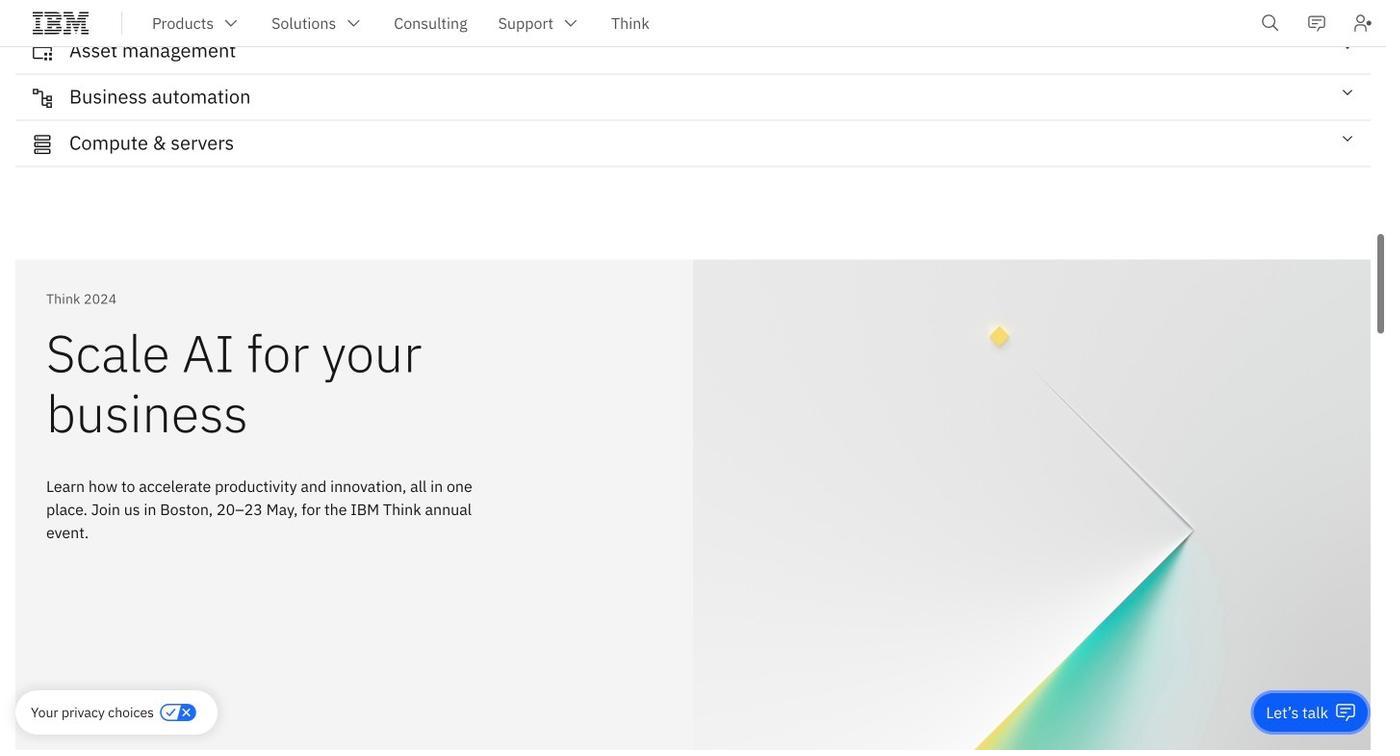 Task type: describe. For each thing, give the bounding box(es) containing it.
your privacy choices element
[[31, 702, 154, 723]]

let's talk element
[[1267, 702, 1329, 723]]



